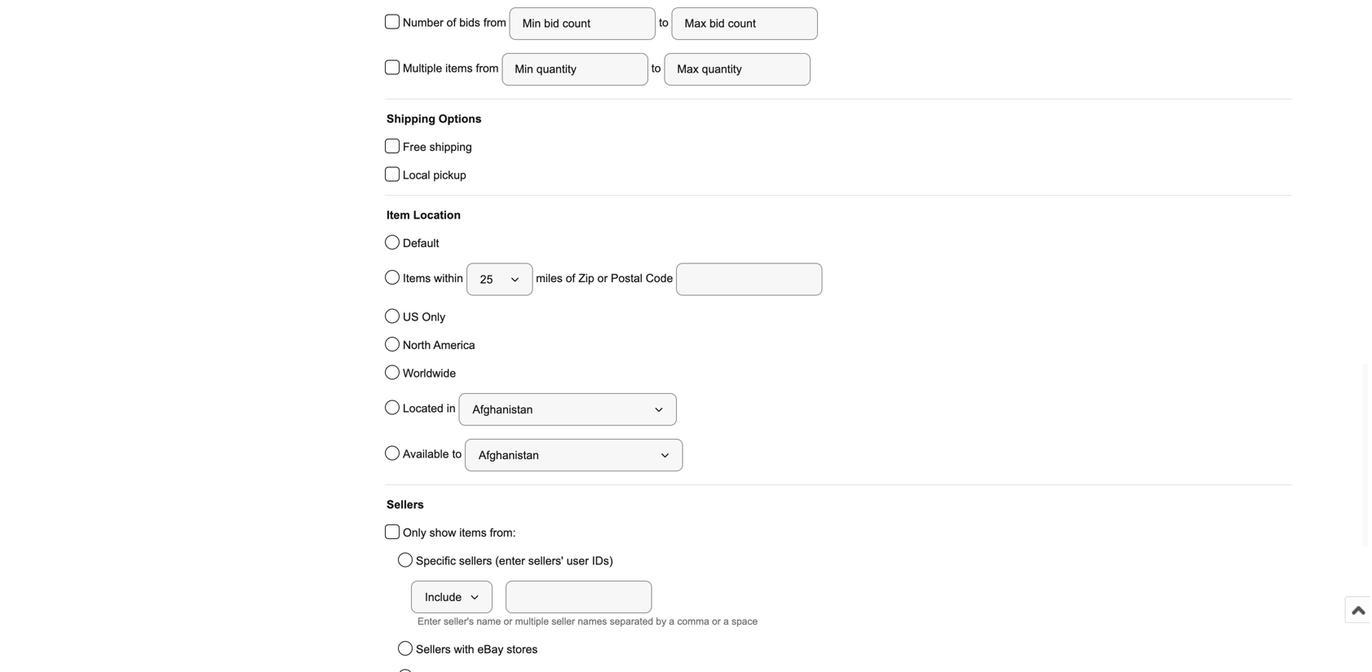Task type: vqa. For each thing, say whether or not it's contained in the screenshot.
THE 'OF' corresponding to miles
yes



Task type: describe. For each thing, give the bounding box(es) containing it.
north
[[403, 339, 431, 352]]

sellers with ebay stores
[[416, 643, 538, 656]]

options
[[439, 113, 482, 125]]

enter
[[418, 616, 441, 627]]

shipping options
[[387, 113, 482, 125]]

free
[[403, 141, 427, 153]]

2 a from the left
[[724, 616, 729, 627]]

sellers for sellers with ebay stores
[[416, 643, 451, 656]]

0 vertical spatial from
[[484, 16, 507, 29]]

0 vertical spatial only
[[422, 311, 446, 324]]

Zip or Postal Code text field
[[677, 263, 823, 296]]

of for number
[[447, 16, 456, 29]]

location
[[413, 209, 461, 222]]

postal
[[611, 272, 643, 285]]

Enter minimum number of bids text field
[[510, 7, 656, 40]]

seller's
[[444, 616, 474, 627]]

us
[[403, 311, 419, 324]]

(enter
[[495, 555, 525, 567]]

located
[[403, 402, 444, 415]]

stores
[[507, 643, 538, 656]]

multiple
[[515, 616, 549, 627]]

only show items from:
[[403, 527, 516, 539]]

0 vertical spatial items
[[446, 62, 473, 75]]

separated
[[610, 616, 654, 627]]

worldwide
[[403, 367, 456, 380]]

in
[[447, 402, 456, 415]]

miles
[[536, 272, 563, 285]]

pickup
[[434, 169, 467, 182]]

sellers for sellers
[[387, 499, 424, 511]]

Enter maximum number of bids text field
[[672, 7, 819, 40]]

or for postal
[[598, 272, 608, 285]]

Enter Maximum Quantity text field
[[664, 53, 811, 86]]

of for miles
[[566, 272, 576, 285]]

enter seller's name or multiple seller names separated by a comma or a space
[[418, 616, 758, 627]]

number
[[403, 16, 444, 29]]

space
[[732, 616, 758, 627]]

show
[[430, 527, 456, 539]]

bids
[[460, 16, 481, 29]]

1 vertical spatial from
[[476, 62, 499, 75]]

1 vertical spatial only
[[403, 527, 427, 539]]

Seller ID text field
[[506, 581, 652, 614]]

available to
[[403, 448, 465, 461]]

item
[[387, 209, 410, 222]]

miles of zip or postal code
[[533, 272, 677, 285]]

to for number of bids from
[[656, 16, 672, 29]]

local
[[403, 169, 430, 182]]

seller
[[552, 616, 575, 627]]



Task type: locate. For each thing, give the bounding box(es) containing it.
us only
[[403, 311, 446, 324]]

or for multiple
[[504, 616, 513, 627]]

comma
[[678, 616, 710, 627]]

default
[[403, 237, 439, 250]]

1 vertical spatial of
[[566, 272, 576, 285]]

with
[[454, 643, 475, 656]]

user
[[567, 555, 589, 567]]

from:
[[490, 527, 516, 539]]

items right multiple
[[446, 62, 473, 75]]

1 horizontal spatial of
[[566, 272, 576, 285]]

items up sellers
[[460, 527, 487, 539]]

multiple
[[403, 62, 442, 75]]

america
[[434, 339, 475, 352]]

multiple items from
[[403, 62, 502, 75]]

0 vertical spatial of
[[447, 16, 456, 29]]

a left space on the bottom of the page
[[724, 616, 729, 627]]

0 horizontal spatial a
[[669, 616, 675, 627]]

to for multiple items from
[[649, 62, 664, 75]]

sellers'
[[529, 555, 564, 567]]

1 horizontal spatial a
[[724, 616, 729, 627]]

sellers
[[387, 499, 424, 511], [416, 643, 451, 656]]

sellers down enter
[[416, 643, 451, 656]]

local pickup
[[403, 169, 467, 182]]

or
[[598, 272, 608, 285], [504, 616, 513, 627], [712, 616, 721, 627]]

located in
[[403, 402, 459, 415]]

shipping
[[430, 141, 472, 153]]

or right zip in the top of the page
[[598, 272, 608, 285]]

number of bids from
[[403, 16, 510, 29]]

1 vertical spatial sellers
[[416, 643, 451, 656]]

1 a from the left
[[669, 616, 675, 627]]

only left show
[[403, 527, 427, 539]]

names
[[578, 616, 607, 627]]

1 vertical spatial to
[[649, 62, 664, 75]]

0 vertical spatial to
[[656, 16, 672, 29]]

0 horizontal spatial of
[[447, 16, 456, 29]]

or right comma
[[712, 616, 721, 627]]

ebay
[[478, 643, 504, 656]]

specific sellers (enter sellers' user ids)
[[416, 555, 613, 567]]

sellers down "available"
[[387, 499, 424, 511]]

only right us
[[422, 311, 446, 324]]

a right the by
[[669, 616, 675, 627]]

free shipping
[[403, 141, 472, 153]]

1 vertical spatial items
[[460, 527, 487, 539]]

name
[[477, 616, 501, 627]]

from down bids at the left top of the page
[[476, 62, 499, 75]]

2 horizontal spatial or
[[712, 616, 721, 627]]

code
[[646, 272, 673, 285]]

2 vertical spatial to
[[452, 448, 462, 461]]

item location
[[387, 209, 461, 222]]

north america
[[403, 339, 475, 352]]

items
[[403, 272, 431, 285]]

of left zip in the top of the page
[[566, 272, 576, 285]]

zip
[[579, 272, 595, 285]]

to
[[656, 16, 672, 29], [649, 62, 664, 75], [452, 448, 462, 461]]

within
[[434, 272, 463, 285]]

of left bids at the left top of the page
[[447, 16, 456, 29]]

items
[[446, 62, 473, 75], [460, 527, 487, 539]]

a
[[669, 616, 675, 627], [724, 616, 729, 627]]

specific
[[416, 555, 456, 567]]

ids)
[[592, 555, 613, 567]]

from
[[484, 16, 507, 29], [476, 62, 499, 75]]

or right 'name'
[[504, 616, 513, 627]]

available
[[403, 448, 449, 461]]

by
[[656, 616, 667, 627]]

of
[[447, 16, 456, 29], [566, 272, 576, 285]]

1 horizontal spatial or
[[598, 272, 608, 285]]

from right bids at the left top of the page
[[484, 16, 507, 29]]

only
[[422, 311, 446, 324], [403, 527, 427, 539]]

0 horizontal spatial or
[[504, 616, 513, 627]]

0 vertical spatial sellers
[[387, 499, 424, 511]]

items within
[[403, 272, 467, 285]]

Enter minimum quantity text field
[[502, 53, 649, 86]]

shipping
[[387, 113, 436, 125]]

sellers
[[459, 555, 492, 567]]



